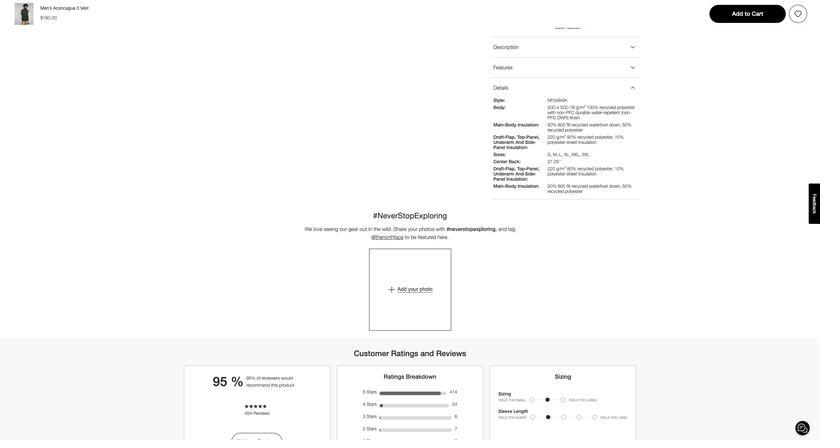 Task type: locate. For each thing, give the bounding box(es) containing it.
0 horizontal spatial 3
[[77, 5, 79, 11]]

fill for main-body insulation:
[[567, 184, 570, 189]]

1 220 from the top
[[548, 134, 555, 140]]

2 50d from the left
[[560, 105, 568, 110]]

s,
[[548, 152, 552, 157]]

95
[[213, 375, 227, 390]]

insulation up "3xl"
[[578, 140, 597, 145]]

e up d at right
[[812, 197, 817, 199]]

0 vertical spatial flap,
[[505, 135, 516, 140]]

l,
[[559, 152, 563, 157]]

sizing up the feels too small
[[498, 392, 511, 397]]

panel inside draft-flap, top-panel, underarm and side- panel insulation:
[[493, 145, 505, 150]]

pfc left non-
[[548, 115, 556, 121]]

1 vertical spatial 220
[[548, 166, 555, 172]]

220
[[548, 134, 555, 140], [548, 166, 555, 172]]

1 vertical spatial ratings
[[384, 374, 404, 381]]

2 vertical spatial g/m²
[[556, 166, 566, 172]]

1 10% from the top
[[615, 134, 624, 140]]

0 horizontal spatial to
[[405, 235, 409, 240]]

1 polyester, from the top
[[595, 134, 613, 140]]

feels up 'sleeve'
[[498, 399, 508, 403]]

with
[[548, 110, 555, 115], [436, 227, 445, 232]]

this
[[271, 383, 278, 389]]

2 panel, from the top
[[526, 166, 539, 172]]

men's
[[40, 5, 52, 11]]

1 horizontal spatial 50d
[[560, 105, 568, 110]]

50d left x
[[548, 105, 556, 110]]

flap, left top-
[[505, 135, 516, 140]]

panel, inside draft-flap, top-panel, underarm and side- panel insulation:
[[526, 166, 539, 172]]

pfc left durable
[[566, 110, 574, 115]]

1 horizontal spatial add
[[732, 10, 743, 17]]

water left repellent
[[522, 34, 532, 38]]

1 600 from the top
[[558, 122, 565, 128]]

d
[[812, 202, 817, 204]]

and up breakdown
[[420, 349, 434, 358]]

1 vertical spatial g/m²
[[556, 134, 566, 140]]

1 panel, from the top
[[526, 135, 539, 140]]

panel, for side-
[[526, 135, 539, 140]]

1 vertical spatial 90%
[[567, 166, 576, 172]]

resistant up "description" dropdown button
[[565, 25, 581, 30]]

stars right 5
[[367, 390, 377, 395]]

1 vertical spatial down,
[[609, 184, 621, 189]]

flap, down center back:
[[505, 166, 516, 172]]

insulation: down side-
[[518, 184, 539, 189]]

your
[[408, 227, 418, 232], [408, 287, 418, 293]]

1 waterfowl from the top
[[589, 122, 608, 128]]

1 panel from the top
[[493, 145, 505, 150]]

(non-
[[621, 110, 631, 115]]

1 vertical spatial polyester,
[[595, 166, 613, 172]]

0 vertical spatial with
[[548, 110, 555, 115]]

1 vertical spatial panel
[[493, 177, 505, 182]]

0 vertical spatial 50% 600 fill recycled waterfowl down, 50% recycled polyester
[[548, 122, 632, 133]]

10%
[[615, 134, 624, 140], [615, 166, 624, 172]]

414
[[450, 390, 457, 395]]

add left cart
[[732, 10, 743, 17]]

with inside we love seeing our gear out in the wild. share your photos with #neverstopexploring , and tag @thenorthface to be featured here.
[[436, 227, 445, 232]]

share
[[394, 227, 406, 232]]

4 stars from the top
[[367, 427, 377, 432]]

flap, for underarm
[[505, 135, 516, 140]]

0 vertical spatial 600
[[558, 122, 565, 128]]

down,
[[609, 122, 621, 128], [609, 184, 621, 189]]

1 vertical spatial fill
[[567, 184, 570, 189]]

2 panel from the top
[[493, 177, 505, 182]]

1 vertical spatial your
[[408, 287, 418, 293]]

xxl,
[[572, 152, 581, 157]]

90% for draft-flap, top-panel, underarm and side- panel insulation:
[[567, 166, 576, 172]]

flap, inside draft-flap, top-panel, underarm and side- panel insulation:
[[505, 135, 516, 140]]

with left x
[[548, 110, 555, 115]]

sizing up feels too large
[[555, 374, 571, 381]]

waterfowl
[[589, 122, 608, 128], [589, 184, 608, 189]]

0 horizontal spatial add
[[397, 287, 407, 293]]

1 50% 600 fill recycled waterfowl down, 50% recycled polyester from the top
[[548, 122, 632, 133]]

1 vertical spatial waterfowl
[[589, 184, 608, 189]]

short
[[516, 416, 527, 420]]

220 g/m² 90% recycled polyester, 10% polyester sheet insulation for draft-flap, top-panel, underarm and side- panel insulation:
[[548, 166, 624, 177]]

polyester,
[[595, 134, 613, 140], [595, 166, 613, 172]]

we love seeing our gear out in the wild. share your photos with #neverstopexploring , and tag @thenorthface to be featured here.
[[305, 227, 515, 240]]

polyester, for draft-flap, top-panel, underarm and side- panel insulation:
[[595, 166, 613, 172]]

220 down 27.25''
[[548, 166, 555, 172]]

2
[[363, 427, 365, 432]]

1 horizontal spatial sizing
[[555, 374, 571, 381]]

2 down, from the top
[[609, 184, 621, 189]]

24
[[452, 402, 457, 408]]

too left small
[[509, 399, 515, 403]]

water resistant up "description" dropdown button
[[555, 25, 581, 30]]

0 vertical spatial 3
[[77, 5, 79, 11]]

panel
[[493, 145, 505, 150], [493, 177, 505, 182]]

2 50% 600 fill recycled waterfowl down, 50% recycled polyester from the top
[[548, 184, 632, 194]]

2 e from the top
[[812, 199, 817, 202]]

1 horizontal spatial with
[[548, 110, 555, 115]]

0 vertical spatial to
[[745, 10, 750, 17]]

insulation
[[578, 140, 597, 145], [578, 171, 597, 177]]

90% down s, m, l, xl, xxl, 3xl
[[567, 166, 576, 172]]

10% for draft-flap, top-panel, underarm and side- panel insulation:
[[615, 134, 624, 140]]

resistant left waterproof
[[566, 34, 583, 38]]

feels left large
[[569, 399, 578, 403]]

stars for 2 stars
[[367, 427, 377, 432]]

1 horizontal spatial to
[[745, 10, 750, 17]]

be
[[411, 235, 416, 240]]

90%
[[567, 134, 576, 140], [567, 166, 576, 172]]

2 stars from the top
[[367, 402, 377, 408]]

0 vertical spatial fill
[[567, 122, 570, 128]]

insulation: up top-
[[518, 123, 539, 128]]

95%
[[246, 376, 255, 381]]

panel, for side-
[[526, 166, 539, 172]]

50% 600 fill recycled waterfowl down, 50% recycled polyester
[[548, 122, 632, 133], [548, 184, 632, 194]]

stars
[[367, 390, 377, 395], [367, 402, 377, 408], [367, 414, 377, 420], [367, 427, 377, 432]]

3 stars from the top
[[367, 414, 377, 420]]

50% 600 fill recycled waterfowl down, 50% recycled polyester for insulation:
[[548, 122, 632, 133]]

underarm
[[493, 172, 514, 177]]

1 fill from the top
[[567, 122, 570, 128]]

0 vertical spatial waterfowl
[[589, 122, 608, 128]]

10% for draft-flap, top-panel, underarm and side- panel insulation:
[[615, 166, 624, 172]]

1 vertical spatial insulation
[[578, 171, 597, 177]]

add inside button
[[397, 287, 407, 293]]

g/m² up l,
[[556, 134, 566, 140]]

add to cart
[[732, 10, 763, 17]]

0 vertical spatial 220
[[548, 134, 555, 140]]

220 g/m² 90% recycled polyester, 10% polyester sheet insulation down "3xl"
[[548, 166, 624, 177]]

and right ,
[[498, 227, 507, 232]]

water resistant right repellent
[[555, 34, 583, 38]]

xl,
[[564, 152, 570, 157]]

and inside we love seeing our gear out in the wild. share your photos with #neverstopexploring , and tag @thenorthface to be featured here.
[[498, 227, 507, 232]]

feels down 'sleeve'
[[498, 416, 508, 420]]

78
[[570, 105, 575, 110]]

add your photo
[[397, 287, 433, 293]]

to left be
[[405, 235, 409, 240]]

1 vertical spatial 50% 600 fill recycled waterfowl down, 50% recycled polyester
[[548, 184, 632, 194]]

1 flap, from the top
[[505, 135, 516, 140]]

fill down s, m, l, xl, xxl, 3xl
[[567, 184, 570, 189]]

0 horizontal spatial 50d
[[548, 105, 556, 110]]

and
[[515, 140, 524, 145], [515, 172, 524, 177], [498, 227, 507, 232], [420, 349, 434, 358]]

0 horizontal spatial reviews
[[253, 411, 270, 417]]

fill down dwr)
[[567, 122, 570, 128]]

insulation for draft-flap, top-panel, underarm and side- panel insulation:
[[578, 140, 597, 145]]

side-
[[525, 140, 536, 145]]

2 10% from the top
[[615, 166, 624, 172]]

insulation: down top-
[[506, 145, 528, 150]]

g/m² down 27.25''
[[556, 166, 566, 172]]

1 vertical spatial with
[[436, 227, 445, 232]]

0 vertical spatial insulation:
[[506, 177, 528, 182]]

1 vertical spatial sizing
[[498, 392, 511, 397]]

220 g/m² 90% recycled polyester, 10% polyester sheet insulation up "3xl"
[[548, 134, 624, 145]]

photo
[[420, 287, 433, 293]]

1 90% from the top
[[567, 134, 576, 140]]

0 vertical spatial down,
[[609, 122, 621, 128]]

g/m² inside 50d x 50d 78 g/m² 100% recycled polyester with non-pfc durable water-repellent (non- pfc dwr) finish
[[576, 105, 586, 110]]

and inside draft-flap, top-panel, underarm and side- panel insulation:
[[515, 140, 524, 145]]

1 horizontal spatial reviews
[[436, 349, 466, 358]]

e up b
[[812, 199, 817, 202]]

600
[[558, 122, 565, 128], [558, 184, 565, 189]]

wild.
[[382, 227, 392, 232]]

too left long
[[611, 416, 617, 420]]

to left cart
[[745, 10, 750, 17]]

panel inside draft-flap, top-panel, underarm and side- panel insulation:
[[493, 177, 505, 182]]

g/m²
[[576, 105, 586, 110], [556, 134, 566, 140], [556, 166, 566, 172]]

feels for feels too small
[[498, 399, 508, 403]]

insulation down "3xl"
[[578, 171, 597, 177]]

#neverstopexploring
[[447, 227, 495, 233]]

recycled inside 50d x 50d 78 g/m² 100% recycled polyester with non-pfc durable water-repellent (non- pfc dwr) finish
[[600, 105, 616, 110]]

water
[[555, 25, 564, 30], [522, 34, 532, 38], [555, 34, 565, 38]]

2 polyester, from the top
[[595, 166, 613, 172]]

and left side-
[[515, 172, 524, 177]]

3xl
[[582, 152, 589, 157]]

too down sleeve length
[[509, 416, 515, 420]]

stars right 4
[[367, 402, 377, 408]]

1 vertical spatial 600
[[558, 184, 565, 189]]

insulation: inside draft-flap, top-panel, underarm and side- panel insulation:
[[506, 145, 528, 150]]

3 left vest
[[77, 5, 79, 11]]

g/m² right 78
[[576, 105, 586, 110]]

0 vertical spatial water resistant
[[555, 25, 581, 30]]

1 vertical spatial panel,
[[526, 166, 539, 172]]

polyester
[[617, 105, 635, 110], [565, 127, 583, 133], [548, 140, 565, 145], [548, 171, 565, 177], [565, 189, 583, 194]]

ratings
[[391, 349, 418, 358], [384, 374, 404, 381]]

too left large
[[579, 399, 586, 403]]

3
[[77, 5, 79, 11], [363, 414, 365, 420]]

of
[[257, 376, 260, 381]]

feels left long
[[600, 416, 610, 420]]

add inside button
[[732, 10, 743, 17]]

0 horizontal spatial with
[[436, 227, 445, 232]]

b
[[812, 204, 817, 207]]

recycled
[[600, 105, 616, 110], [572, 122, 588, 128], [548, 127, 564, 133], [577, 134, 594, 140], [577, 166, 594, 172], [572, 184, 588, 189], [548, 189, 564, 194]]

2 220 g/m² 90% recycled polyester, 10% polyester sheet insulation from the top
[[548, 166, 624, 177]]

1 vertical spatial 3
[[363, 414, 365, 420]]

0 vertical spatial g/m²
[[576, 105, 586, 110]]

0 vertical spatial sizing
[[555, 374, 571, 381]]

pfc
[[566, 110, 574, 115], [548, 115, 556, 121]]

flap, inside draft-flap, top-panel, underarm and side- panel insulation:
[[505, 166, 516, 172]]

add
[[732, 10, 743, 17], [397, 287, 407, 293]]

your up be
[[408, 227, 418, 232]]

reviews
[[436, 349, 466, 358], [253, 411, 270, 417]]

0 vertical spatial sheet
[[566, 140, 577, 145]]

finish
[[570, 115, 580, 121]]

with inside 50d x 50d 78 g/m² 100% recycled polyester with non-pfc durable water-repellent (non- pfc dwr) finish
[[548, 110, 555, 115]]

ratings up ratings breakdown
[[391, 349, 418, 358]]

polyester, for draft-flap, top-panel, underarm and side- panel insulation:
[[595, 134, 613, 140]]

0 vertical spatial 90%
[[567, 134, 576, 140]]

1 down, from the top
[[609, 122, 621, 128]]

2 flap, from the top
[[505, 166, 516, 172]]

water-
[[591, 110, 604, 115]]

sheet up s, m, l, xl, xxl, 3xl
[[566, 140, 577, 145]]

0 vertical spatial your
[[408, 227, 418, 232]]

2 fill from the top
[[567, 184, 570, 189]]

x
[[557, 105, 559, 110]]

main-body insulation:
[[493, 123, 539, 128]]

main-
[[493, 123, 505, 128]]

recycled right 100%
[[600, 105, 616, 110]]

3 up 2
[[363, 414, 365, 420]]

fill
[[567, 122, 570, 128], [567, 184, 570, 189]]

top-
[[517, 166, 526, 172]]

sheet down s, m, l, xl, xxl, 3xl
[[566, 171, 577, 177]]

panel up sizes:
[[493, 145, 505, 150]]

0 vertical spatial polyester,
[[595, 134, 613, 140]]

1 sheet from the top
[[566, 140, 577, 145]]

2 insulation from the top
[[578, 171, 597, 177]]

polyester inside 50d x 50d 78 g/m² 100% recycled polyester with non-pfc durable water-repellent (non- pfc dwr) finish
[[617, 105, 635, 110]]

dwr)
[[557, 115, 569, 121]]

1 vertical spatial to
[[405, 235, 409, 240]]

1 220 g/m² 90% recycled polyester, 10% polyester sheet insulation from the top
[[548, 134, 624, 145]]

1 vertical spatial reviews
[[253, 411, 270, 417]]

50d right x
[[560, 105, 568, 110]]

1 stars from the top
[[367, 390, 377, 395]]

panel, inside draft-flap, top-panel, underarm and side- panel insulation:
[[526, 135, 539, 140]]

water up "description" dropdown button
[[555, 25, 564, 30]]

recycled down finish
[[572, 122, 588, 128]]

4 stars
[[363, 402, 377, 408]]

back:
[[509, 159, 521, 165]]

sheet for draft-flap, top-panel, underarm and side- panel insulation:
[[566, 140, 577, 145]]

details
[[493, 85, 508, 91]]

with up here.
[[436, 227, 445, 232]]

0 vertical spatial 220 g/m² 90% recycled polyester, 10% polyester sheet insulation
[[548, 134, 624, 145]]

insulation: inside draft-flap, top-panel, underarm and side- panel insulation:
[[506, 177, 528, 182]]

1 vertical spatial add
[[397, 287, 407, 293]]

220 up s,
[[548, 134, 555, 140]]

cart
[[752, 10, 763, 17]]

0 vertical spatial insulation
[[578, 140, 597, 145]]

ratings left breakdown
[[384, 374, 404, 381]]

2 90% from the top
[[567, 166, 576, 172]]

2 600 from the top
[[558, 184, 565, 189]]

0 vertical spatial add
[[732, 10, 743, 17]]

2 waterfowl from the top
[[589, 184, 608, 189]]

2 220 from the top
[[548, 166, 555, 172]]

1 insulation from the top
[[578, 140, 597, 145]]

add left photo
[[397, 287, 407, 293]]

50% 600 fill recycled waterfowl down, 50% recycled polyester for insulation:
[[548, 184, 632, 194]]

600 down dwr)
[[558, 122, 565, 128]]

stars for 4 stars
[[367, 402, 377, 408]]

your inside add your photo button
[[408, 287, 418, 293]]

600 down 27.25''
[[558, 184, 565, 189]]

1 vertical spatial flap,
[[505, 166, 516, 172]]

1 vertical spatial insulation:
[[506, 145, 528, 150]]

0 vertical spatial panel
[[493, 145, 505, 150]]

insulation: up main-body insulation:
[[506, 177, 528, 182]]

panel for draft-flap, top-panel, underarm and side- panel insulation:
[[493, 177, 505, 182]]

1 vertical spatial 220 g/m² 90% recycled polyester, 10% polyester sheet insulation
[[548, 166, 624, 177]]

0 vertical spatial 10%
[[615, 134, 624, 140]]

stars down 4 stars
[[367, 414, 377, 420]]

to inside we love seeing our gear out in the wild. share your photos with #neverstopexploring , and tag @thenorthface to be featured here.
[[405, 235, 409, 240]]

panel up main-
[[493, 177, 505, 182]]

0 vertical spatial panel,
[[526, 135, 539, 140]]

50%
[[548, 122, 557, 128], [622, 122, 632, 128], [548, 184, 557, 189], [622, 184, 632, 189]]

95 % 95% of reviewers would recommend this product
[[213, 375, 294, 390]]

feels for feels too short
[[498, 416, 508, 420]]

220 g/m² 90% recycled polyester, 10% polyester sheet insulation
[[548, 134, 624, 145], [548, 166, 624, 177]]

waterproof
[[590, 34, 608, 38]]

0 vertical spatial reviews
[[436, 349, 466, 358]]

90% up s, m, l, xl, xxl, 3xl
[[567, 134, 576, 140]]

2 sheet from the top
[[566, 171, 577, 177]]

fill for main-body insulation:
[[567, 122, 570, 128]]

1 vertical spatial 10%
[[615, 166, 624, 172]]

product
[[279, 383, 294, 389]]

features button
[[491, 58, 640, 78]]

1 vertical spatial sheet
[[566, 171, 577, 177]]

panel for draft-flap, top-panel, underarm and side- panel insulation:
[[493, 145, 505, 150]]

stars right 2
[[367, 427, 377, 432]]

your left photo
[[408, 287, 418, 293]]

flap,
[[505, 135, 516, 140], [505, 166, 516, 172]]

and left the side- at the right top
[[515, 140, 524, 145]]

customer ratings and reviews
[[354, 349, 466, 358]]



Task type: vqa. For each thing, say whether or not it's contained in the screenshot.


Task type: describe. For each thing, give the bounding box(es) containing it.
add to cart button
[[710, 5, 786, 23]]

featured
[[418, 235, 436, 240]]

recycled down 27.25''
[[548, 189, 564, 194]]

sheet for draft-flap, top-panel, underarm and side- panel insulation:
[[566, 171, 577, 177]]

feels for feels too large
[[569, 399, 578, 403]]

recycled up "3xl"
[[577, 134, 594, 140]]

side-
[[525, 172, 536, 177]]

description
[[493, 44, 519, 50]]

water right repellent
[[555, 34, 565, 38]]

recommend
[[246, 383, 270, 389]]

7
[[455, 427, 457, 432]]

454
[[245, 411, 252, 417]]

m,
[[553, 152, 558, 157]]

220 for draft-flap, top-panel, underarm and side- panel insulation:
[[548, 166, 555, 172]]

sleeve length
[[498, 410, 528, 415]]

g/m² for draft-flap, top-panel, underarm and side- panel insulation:
[[556, 134, 566, 140]]

220 for draft-flap, top-panel, underarm and side- panel insulation:
[[548, 134, 555, 140]]

1 vertical spatial resistant
[[566, 34, 583, 38]]

5
[[363, 390, 365, 395]]

details button
[[491, 78, 640, 98]]

style:
[[493, 98, 505, 103]]

50d x 50d 78 g/m² 100% recycled polyester with non-pfc durable water-repellent (non- pfc dwr) finish
[[548, 105, 635, 121]]

nf0a84ik
[[548, 98, 567, 103]]

durable
[[576, 110, 590, 115]]

600 for insulation:
[[558, 122, 565, 128]]

add your photo button
[[369, 249, 451, 331]]

body
[[505, 123, 516, 128]]

description button
[[491, 37, 640, 57]]

too for short
[[509, 416, 515, 420]]

feels too small
[[498, 399, 526, 403]]

flap, for underarm
[[505, 166, 516, 172]]

4
[[363, 402, 365, 408]]

reviewers
[[262, 376, 280, 381]]

down, for main-body insulation:
[[609, 122, 621, 128]]

feels for feels too long
[[600, 416, 610, 420]]

3 stars
[[363, 414, 377, 420]]

draft-
[[493, 166, 505, 172]]

6
[[455, 414, 457, 420]]

feels too short
[[498, 416, 527, 420]]

out
[[360, 227, 367, 232]]

1 e from the top
[[812, 197, 817, 199]]

main-body insulation:
[[493, 184, 539, 189]]

1 vertical spatial insulation:
[[518, 184, 539, 189]]

stars for 3 stars
[[367, 414, 377, 420]]

repellent
[[533, 34, 548, 38]]

1 horizontal spatial pfc
[[566, 110, 574, 115]]

seeing
[[324, 227, 338, 232]]

g/m² for draft-flap, top-panel, underarm and side- panel insulation:
[[556, 166, 566, 172]]

0 vertical spatial ratings
[[391, 349, 418, 358]]

90% for draft-flap, top-panel, underarm and side- panel insulation:
[[567, 134, 576, 140]]

waterfowl for main-body insulation:
[[589, 184, 608, 189]]

ratings breakdown
[[384, 374, 436, 381]]

to inside button
[[745, 10, 750, 17]]

f
[[812, 194, 817, 197]]

1 vertical spatial water resistant
[[555, 34, 583, 38]]

and inside draft-flap, top-panel, underarm and side- panel insulation:
[[515, 172, 524, 177]]

$160.00
[[40, 15, 57, 20]]

f e e d b a c k
[[812, 194, 817, 214]]

here.
[[438, 235, 449, 240]]

vest
[[80, 5, 89, 11]]

sleeve
[[498, 410, 512, 415]]

,
[[495, 227, 497, 232]]

600 for insulation:
[[558, 184, 565, 189]]

1 horizontal spatial 3
[[363, 414, 365, 420]]

customer
[[354, 349, 389, 358]]

draft-flap, top-panel, underarm and side- panel insulation:
[[493, 135, 539, 150]]

https://images.thenorthface.com/is/image/thenorthface/nf0a84ik_i0p_hero?$color swatch$ image
[[13, 3, 35, 25]]

add for add to cart
[[732, 10, 743, 17]]

water repellent
[[522, 34, 548, 38]]

we
[[305, 227, 312, 232]]

27.25''
[[548, 159, 561, 165]]

stars for 5 stars
[[367, 390, 377, 395]]

down, for main-body insulation:
[[609, 184, 621, 189]]

small
[[516, 399, 526, 403]]

5 stars
[[363, 390, 377, 395]]

0 horizontal spatial sizing
[[498, 392, 511, 397]]

features
[[493, 65, 513, 70]]

photos
[[419, 227, 435, 232]]

waterfowl for main-body insulation:
[[589, 122, 608, 128]]

main-
[[493, 184, 505, 189]]

@thenorthface
[[371, 235, 404, 240]]

love
[[313, 227, 322, 232]]

feels too large
[[569, 399, 597, 403]]

1 50d from the left
[[548, 105, 556, 110]]

long
[[618, 416, 627, 420]]

add for add your photo
[[397, 287, 407, 293]]

f e e d b a c k button
[[809, 184, 820, 224]]

draft-
[[493, 135, 505, 140]]

454 reviews
[[245, 411, 270, 417]]

s, m, l, xl, xxl, 3xl
[[548, 152, 589, 157]]

a
[[812, 207, 817, 209]]

sizes:
[[493, 152, 506, 157]]

#neverstopexploring
[[373, 211, 447, 220]]

top-
[[517, 135, 526, 140]]

recycled down dwr)
[[548, 127, 564, 133]]

recycled down "3xl"
[[577, 166, 594, 172]]

2 stars
[[363, 427, 377, 432]]

0 horizontal spatial pfc
[[548, 115, 556, 121]]

breakdown
[[406, 374, 436, 381]]

insulation for draft-flap, top-panel, underarm and side- panel insulation:
[[578, 171, 597, 177]]

men's aconcagua 3 vest
[[40, 5, 89, 11]]

large
[[587, 399, 597, 403]]

0 vertical spatial resistant
[[565, 25, 581, 30]]

220 g/m² 90% recycled polyester, 10% polyester sheet insulation for draft-flap, top-panel, underarm and side- panel insulation:
[[548, 134, 624, 145]]

draft-flap, top-panel, underarm and side- panel insulation:
[[493, 166, 539, 182]]

tag
[[508, 227, 515, 232]]

too for small
[[509, 399, 515, 403]]

center
[[493, 159, 507, 165]]

c
[[812, 209, 817, 212]]

0 vertical spatial insulation:
[[518, 123, 539, 128]]

too for long
[[611, 416, 617, 420]]

non-
[[557, 110, 566, 115]]

too for large
[[579, 399, 586, 403]]

length
[[514, 410, 528, 415]]

your inside we love seeing our gear out in the wild. share your photos with #neverstopexploring , and tag @thenorthface to be featured here.
[[408, 227, 418, 232]]

100%
[[587, 105, 598, 110]]

gear
[[348, 227, 358, 232]]

k
[[812, 212, 817, 214]]

the
[[374, 227, 381, 232]]

recycled down the xxl,
[[572, 184, 588, 189]]



